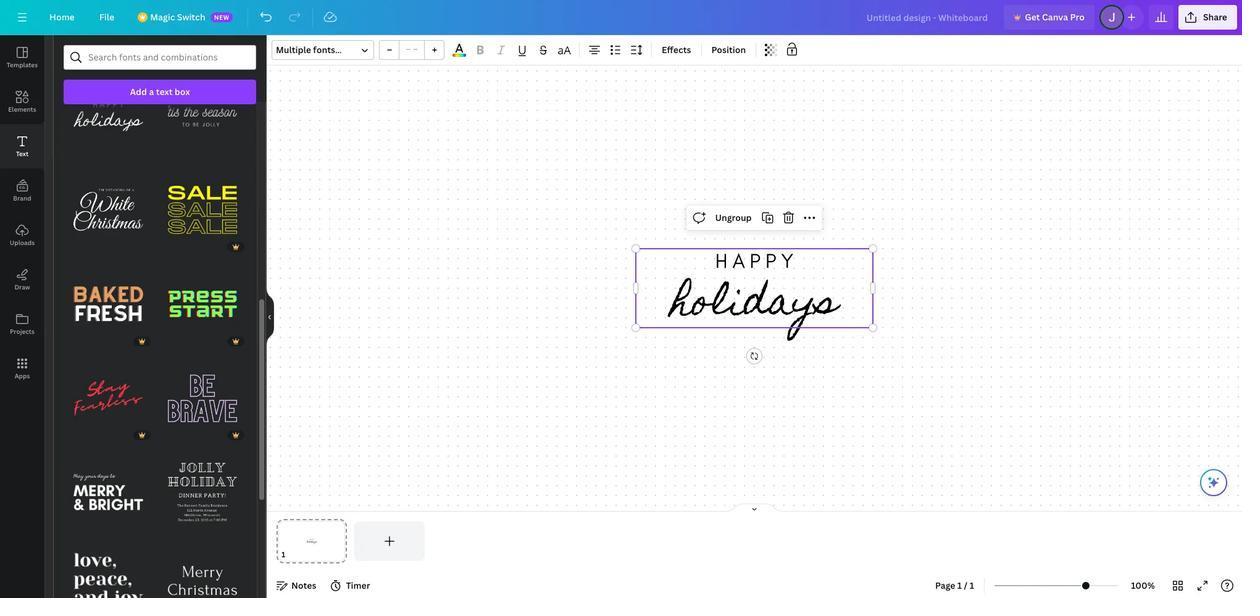 Task type: vqa. For each thing, say whether or not it's contained in the screenshot.
Get on the right top of the page
yes



Task type: locate. For each thing, give the bounding box(es) containing it.
100% button
[[1124, 576, 1164, 596]]

1
[[958, 580, 963, 592], [970, 580, 975, 592]]

add a text box button
[[64, 80, 256, 104]]

brand button
[[0, 169, 44, 213]]

main menu bar
[[0, 0, 1243, 35]]

1 1 from the left
[[958, 580, 963, 592]]

get canva pro
[[1026, 11, 1085, 23]]

holidays
[[671, 266, 838, 345]]

draw
[[14, 283, 30, 292]]

page 1 image
[[277, 522, 347, 561]]

Search fonts and combinations search field
[[88, 46, 232, 69]]

notes
[[292, 580, 317, 592]]

side panel tab list
[[0, 35, 44, 391]]

add a text box
[[130, 86, 190, 98]]

templates button
[[0, 35, 44, 80]]

home
[[49, 11, 75, 23]]

timer button
[[326, 576, 375, 596]]

Design title text field
[[857, 5, 1000, 30]]

get canva pro button
[[1005, 5, 1095, 30]]

1 horizontal spatial 1
[[970, 580, 975, 592]]

elements
[[8, 105, 36, 114]]

1 right /
[[970, 580, 975, 592]]

2 1 from the left
[[970, 580, 975, 592]]

projects
[[10, 327, 35, 336]]

get
[[1026, 11, 1041, 23]]

text
[[16, 149, 28, 158]]

canva assistant image
[[1207, 476, 1222, 490]]

1 left /
[[958, 580, 963, 592]]

canva
[[1043, 11, 1069, 23]]

group
[[379, 40, 445, 60], [158, 165, 247, 255], [158, 252, 247, 349], [64, 260, 153, 349], [64, 346, 153, 443], [158, 346, 247, 443], [64, 441, 153, 537], [158, 441, 247, 537]]

elements button
[[0, 80, 44, 124]]

box
[[175, 86, 190, 98]]

hide image
[[266, 287, 274, 347]]

page
[[936, 580, 956, 592]]

0 horizontal spatial 1
[[958, 580, 963, 592]]

switch
[[177, 11, 205, 23]]

position
[[712, 44, 746, 56]]

apps button
[[0, 347, 44, 391]]

pro
[[1071, 11, 1085, 23]]

add
[[130, 86, 147, 98]]

effects
[[662, 44, 692, 56]]

/
[[965, 580, 968, 592]]



Task type: describe. For each thing, give the bounding box(es) containing it.
file button
[[89, 5, 124, 30]]

new
[[214, 13, 230, 22]]

text button
[[0, 124, 44, 169]]

fonts…
[[313, 44, 342, 56]]

multiple fonts…
[[276, 44, 342, 56]]

page 1 / 1
[[936, 580, 975, 592]]

file
[[99, 11, 114, 23]]

notes button
[[272, 576, 321, 596]]

ungroup button
[[711, 208, 757, 228]]

text
[[156, 86, 173, 98]]

magic switch
[[150, 11, 205, 23]]

uploads
[[10, 238, 35, 247]]

uploads button
[[0, 213, 44, 258]]

home link
[[40, 5, 84, 30]]

– – number field
[[403, 43, 421, 57]]

draw button
[[0, 258, 44, 302]]

ungroup
[[716, 212, 752, 224]]

Page title text field
[[291, 549, 296, 561]]

position button
[[707, 40, 751, 60]]

timer
[[346, 580, 370, 592]]

projects button
[[0, 302, 44, 347]]

apps
[[15, 372, 30, 380]]

effects button
[[657, 40, 696, 60]]

brand
[[13, 194, 31, 203]]

templates
[[7, 61, 38, 69]]

share button
[[1179, 5, 1238, 30]]

hide pages image
[[725, 503, 784, 513]]

color range image
[[453, 54, 466, 57]]

a
[[149, 86, 154, 98]]

multiple
[[276, 44, 311, 56]]

magic
[[150, 11, 175, 23]]

multiple fonts… button
[[272, 40, 374, 60]]

happy
[[716, 249, 799, 273]]

share
[[1204, 11, 1228, 23]]

100%
[[1132, 580, 1156, 592]]



